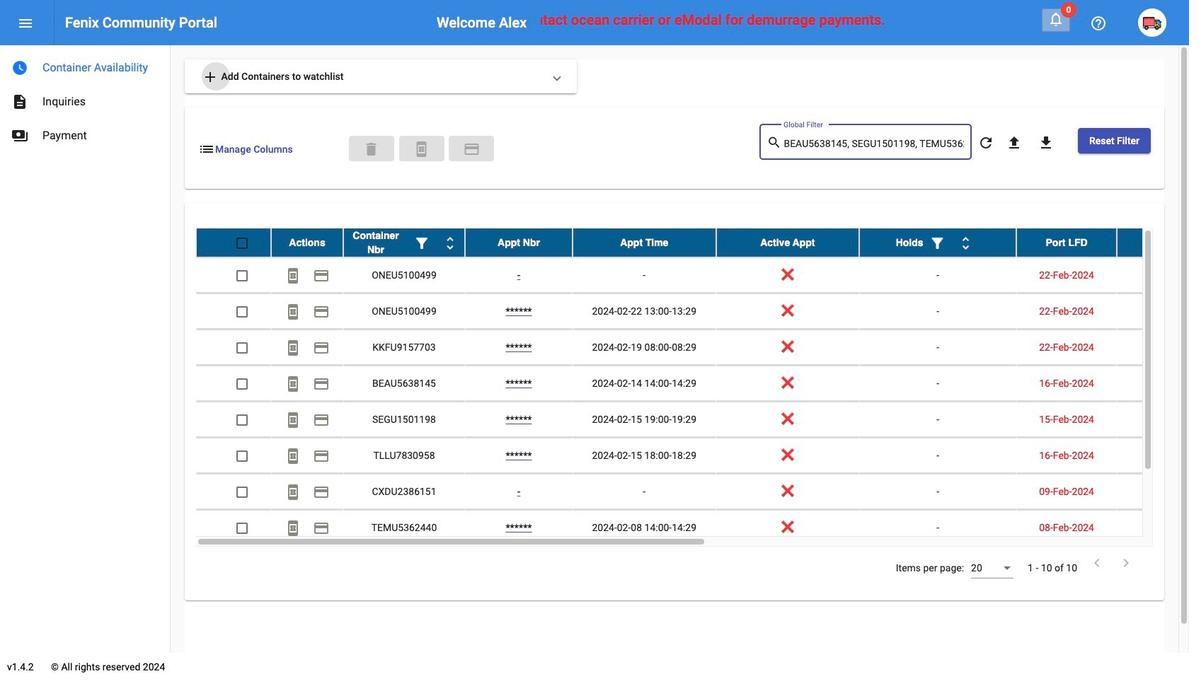 Task type: vqa. For each thing, say whether or not it's contained in the screenshot.
second Appt
no



Task type: locate. For each thing, give the bounding box(es) containing it.
8 cell from the top
[[1117, 510, 1189, 546]]

3 cell from the top
[[1117, 330, 1189, 365]]

2 row from the top
[[196, 258, 1189, 294]]

column header
[[271, 229, 343, 257], [343, 229, 465, 257], [465, 229, 573, 257], [573, 229, 716, 257], [716, 229, 860, 257], [860, 229, 1017, 257], [1017, 229, 1117, 257], [1117, 229, 1189, 257]]

no color image
[[202, 69, 219, 86], [11, 127, 28, 144], [1038, 135, 1055, 152], [198, 141, 215, 158], [442, 235, 459, 252], [929, 235, 946, 252], [958, 235, 974, 252], [313, 268, 330, 285], [285, 340, 302, 357], [313, 340, 330, 357], [313, 376, 330, 393], [285, 412, 302, 429], [313, 412, 330, 429], [285, 448, 302, 465], [313, 448, 330, 465], [285, 484, 302, 501], [1089, 555, 1106, 572], [1118, 555, 1135, 572]]

2 cell from the top
[[1117, 294, 1189, 329]]

7 column header from the left
[[1017, 229, 1117, 257]]

6 row from the top
[[196, 402, 1189, 438]]

delete image
[[363, 141, 380, 158]]

cell
[[1117, 258, 1189, 293], [1117, 294, 1189, 329], [1117, 330, 1189, 365], [1117, 366, 1189, 401], [1117, 402, 1189, 438], [1117, 438, 1189, 474], [1117, 474, 1189, 510], [1117, 510, 1189, 546]]

8 row from the top
[[196, 474, 1189, 510]]

no color image
[[1048, 11, 1065, 28], [17, 15, 34, 32], [1090, 15, 1107, 32], [11, 59, 28, 76], [11, 93, 28, 110], [767, 134, 784, 151], [978, 135, 995, 152], [1006, 135, 1023, 152], [413, 141, 430, 158], [463, 141, 480, 158], [413, 235, 430, 252], [285, 268, 302, 285], [285, 304, 302, 321], [313, 304, 330, 321], [285, 376, 302, 393], [313, 484, 330, 501], [285, 521, 302, 538], [313, 521, 330, 538]]

grid
[[196, 229, 1189, 547]]

3 column header from the left
[[465, 229, 573, 257]]

2 column header from the left
[[343, 229, 465, 257]]

row
[[196, 229, 1189, 258], [196, 258, 1189, 294], [196, 294, 1189, 330], [196, 330, 1189, 366], [196, 366, 1189, 402], [196, 402, 1189, 438], [196, 438, 1189, 474], [196, 474, 1189, 510], [196, 510, 1189, 547]]

3 row from the top
[[196, 294, 1189, 330]]

6 cell from the top
[[1117, 438, 1189, 474]]

1 column header from the left
[[271, 229, 343, 257]]

4 cell from the top
[[1117, 366, 1189, 401]]

navigation
[[0, 45, 170, 153]]



Task type: describe. For each thing, give the bounding box(es) containing it.
5 column header from the left
[[716, 229, 860, 257]]

8 column header from the left
[[1117, 229, 1189, 257]]

7 row from the top
[[196, 438, 1189, 474]]

9 row from the top
[[196, 510, 1189, 547]]

1 cell from the top
[[1117, 258, 1189, 293]]

6 column header from the left
[[860, 229, 1017, 257]]

Global Watchlist Filter field
[[784, 139, 965, 150]]

5 row from the top
[[196, 366, 1189, 402]]

1 row from the top
[[196, 229, 1189, 258]]

4 column header from the left
[[573, 229, 716, 257]]

5 cell from the top
[[1117, 402, 1189, 438]]

7 cell from the top
[[1117, 474, 1189, 510]]

4 row from the top
[[196, 330, 1189, 366]]



